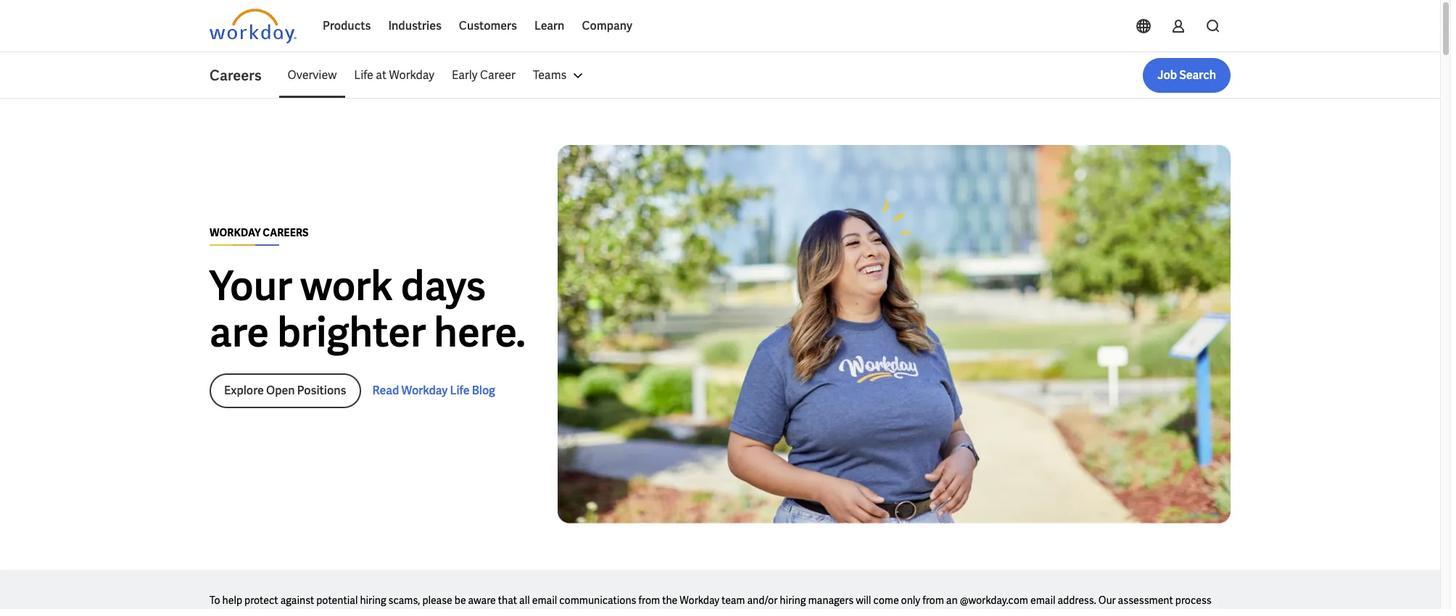 Task type: describe. For each thing, give the bounding box(es) containing it.
teams
[[533, 67, 567, 83]]

potential
[[317, 595, 358, 608]]

positions
[[297, 383, 347, 399]]

a
[[948, 609, 954, 610]]

0 vertical spatial and/or
[[748, 595, 778, 608]]

workday careers
[[210, 227, 309, 240]]

your work days are brighter here.
[[210, 260, 526, 359]]

brighter
[[277, 306, 426, 359]]

please
[[423, 595, 453, 608]]

your
[[210, 260, 293, 313]]

@workday.com
[[960, 595, 1029, 608]]

job
[[956, 609, 970, 610]]

to help protect against potential hiring scams, please be aware that all email communications from the workday team and/or hiring managers will come only from an @workday.com email address. our assessment process includes multiple phone and/or video or in person interview rounds, and we will never ask you for personal payment, require you to purchase equipment, or extend a job offer without the completion of this interview process. i
[[210, 595, 1228, 610]]

and
[[519, 609, 537, 610]]

career
[[480, 67, 516, 83]]

2 email from the left
[[1031, 595, 1056, 608]]

that
[[498, 595, 517, 608]]

teams button
[[525, 58, 596, 93]]

our
[[1099, 595, 1116, 608]]

this
[[1117, 609, 1134, 610]]

explore open positions
[[224, 383, 347, 399]]

be
[[455, 595, 466, 608]]

process
[[1176, 595, 1212, 608]]

industries
[[388, 18, 442, 33]]

menu containing overview
[[279, 58, 596, 93]]

2 or from the left
[[903, 609, 912, 610]]

learn
[[535, 18, 565, 33]]

2 you from the left
[[773, 609, 789, 610]]

assessment
[[1119, 595, 1174, 608]]

image of a workmate wearing a workday branded shirt. image
[[558, 145, 1231, 524]]

job
[[1158, 67, 1178, 83]]

2 from from the left
[[923, 595, 945, 608]]

against
[[281, 595, 314, 608]]

1 hiring from the left
[[360, 595, 386, 608]]

blog
[[472, 383, 496, 399]]

are
[[210, 306, 269, 359]]

careers link
[[210, 65, 279, 86]]

early career link
[[443, 58, 525, 93]]

1 from from the left
[[639, 595, 660, 608]]

1 you from the left
[[618, 609, 634, 610]]

rounds,
[[483, 609, 517, 610]]

without
[[996, 609, 1032, 610]]

1 email from the left
[[532, 595, 557, 608]]

offer
[[972, 609, 994, 610]]

multiple
[[251, 609, 288, 610]]

list containing overview
[[279, 58, 1231, 93]]

includes
[[210, 609, 248, 610]]

workday inside menu
[[389, 67, 435, 83]]

workday up your
[[210, 227, 261, 240]]

industries button
[[380, 9, 450, 44]]

video
[[354, 609, 379, 610]]

0 vertical spatial the
[[663, 595, 678, 608]]

extend
[[914, 609, 946, 610]]

address.
[[1058, 595, 1097, 608]]

all
[[520, 595, 530, 608]]

customers button
[[450, 9, 526, 44]]

never
[[572, 609, 597, 610]]

0 horizontal spatial will
[[554, 609, 569, 610]]

overview
[[288, 67, 337, 83]]

here.
[[434, 306, 526, 359]]

process.
[[1181, 609, 1220, 610]]

personal
[[651, 609, 691, 610]]

company button
[[574, 9, 641, 44]]

1 interview from the left
[[438, 609, 480, 610]]



Task type: locate. For each thing, give the bounding box(es) containing it.
life at workday link
[[346, 58, 443, 93]]

from up for
[[639, 595, 660, 608]]

days
[[401, 260, 486, 313]]

products button
[[314, 9, 380, 44]]

at
[[376, 67, 387, 83]]

and/or down potential
[[322, 609, 352, 610]]

2 hiring from the left
[[780, 595, 807, 608]]

or down only at the right of page
[[903, 609, 912, 610]]

0 horizontal spatial hiring
[[360, 595, 386, 608]]

scams,
[[389, 595, 420, 608]]

email
[[532, 595, 557, 608], [1031, 595, 1056, 608]]

0 horizontal spatial careers
[[210, 66, 262, 85]]

learn button
[[526, 9, 574, 44]]

job search
[[1158, 67, 1217, 83]]

careers inside careers link
[[210, 66, 262, 85]]

0 horizontal spatial life
[[354, 67, 374, 83]]

1 horizontal spatial will
[[856, 595, 872, 608]]

will right "we"
[[554, 609, 569, 610]]

workday right at
[[389, 67, 435, 83]]

aware
[[468, 595, 496, 608]]

careers up your
[[263, 227, 309, 240]]

0 vertical spatial careers
[[210, 66, 262, 85]]

overview link
[[279, 58, 346, 93]]

an
[[947, 595, 958, 608]]

1 or from the left
[[382, 609, 391, 610]]

1 horizontal spatial or
[[903, 609, 912, 610]]

1 vertical spatial life
[[450, 383, 470, 399]]

0 vertical spatial life
[[354, 67, 374, 83]]

life
[[354, 67, 374, 83], [450, 383, 470, 399]]

customers
[[459, 18, 517, 33]]

for
[[636, 609, 649, 610]]

1 horizontal spatial you
[[773, 609, 789, 610]]

the right without
[[1034, 609, 1049, 610]]

1 horizontal spatial careers
[[263, 227, 309, 240]]

explore
[[224, 383, 264, 399]]

or left in
[[382, 609, 391, 610]]

early career
[[452, 67, 516, 83]]

1 horizontal spatial from
[[923, 595, 945, 608]]

purchase
[[803, 609, 846, 610]]

0 horizontal spatial from
[[639, 595, 660, 608]]

phone
[[290, 609, 320, 610]]

read workday life blog
[[373, 383, 496, 399]]

will up the equipment,
[[856, 595, 872, 608]]

early
[[452, 67, 478, 83]]

we
[[539, 609, 552, 610]]

communications
[[560, 595, 637, 608]]

person
[[404, 609, 436, 610]]

1 horizontal spatial and/or
[[748, 595, 778, 608]]

require
[[738, 609, 771, 610]]

equipment,
[[848, 609, 900, 610]]

email up without
[[1031, 595, 1056, 608]]

and/or up the require
[[748, 595, 778, 608]]

1 vertical spatial will
[[554, 609, 569, 610]]

1 vertical spatial and/or
[[322, 609, 352, 610]]

from up extend
[[923, 595, 945, 608]]

1 vertical spatial the
[[1034, 609, 1049, 610]]

go to the homepage image
[[210, 9, 297, 44]]

or
[[382, 609, 391, 610], [903, 609, 912, 610]]

menu
[[279, 58, 596, 93]]

interview
[[438, 609, 480, 610], [1137, 609, 1179, 610]]

payment,
[[693, 609, 736, 610]]

read
[[373, 383, 399, 399]]

only
[[902, 595, 921, 608]]

workday
[[389, 67, 435, 83], [210, 227, 261, 240], [402, 383, 448, 399], [680, 595, 720, 608]]

interview down assessment
[[1137, 609, 1179, 610]]

ask
[[600, 609, 615, 610]]

hiring up 'video'
[[360, 595, 386, 608]]

1 horizontal spatial email
[[1031, 595, 1056, 608]]

help
[[222, 595, 242, 608]]

0 horizontal spatial and/or
[[322, 609, 352, 610]]

completion
[[1051, 609, 1104, 610]]

0 horizontal spatial email
[[532, 595, 557, 608]]

in
[[393, 609, 402, 610]]

products
[[323, 18, 371, 33]]

careers down the "go to the homepage" image
[[210, 66, 262, 85]]

interview down be at the bottom of page
[[438, 609, 480, 610]]

hiring up to
[[780, 595, 807, 608]]

come
[[874, 595, 899, 608]]

company
[[582, 18, 633, 33]]

and/or
[[748, 595, 778, 608], [322, 609, 352, 610]]

careers
[[210, 66, 262, 85], [263, 227, 309, 240]]

team
[[722, 595, 746, 608]]

0 vertical spatial will
[[856, 595, 872, 608]]

you left to
[[773, 609, 789, 610]]

workday right read
[[402, 383, 448, 399]]

1 horizontal spatial hiring
[[780, 595, 807, 608]]

to
[[210, 595, 220, 608]]

hiring
[[360, 595, 386, 608], [780, 595, 807, 608]]

open
[[266, 383, 295, 399]]

0 horizontal spatial you
[[618, 609, 634, 610]]

workday inside to help protect against potential hiring scams, please be aware that all email communications from the workday team and/or hiring managers will come only from an @workday.com email address. our assessment process includes multiple phone and/or video or in person interview rounds, and we will never ask you for personal payment, require you to purchase equipment, or extend a job offer without the completion of this interview process. i
[[680, 595, 720, 608]]

2 interview from the left
[[1137, 609, 1179, 610]]

read workday life blog link
[[373, 383, 496, 400]]

list
[[279, 58, 1231, 93]]

the up personal
[[663, 595, 678, 608]]

1 horizontal spatial interview
[[1137, 609, 1179, 610]]

work
[[301, 260, 393, 313]]

0 horizontal spatial interview
[[438, 609, 480, 610]]

1 vertical spatial careers
[[263, 227, 309, 240]]

explore open positions link
[[210, 374, 361, 409]]

0 horizontal spatial the
[[663, 595, 678, 608]]

managers
[[809, 595, 854, 608]]

search
[[1180, 67, 1217, 83]]

life left at
[[354, 67, 374, 83]]

0 horizontal spatial or
[[382, 609, 391, 610]]

job search link
[[1144, 58, 1231, 93]]

you left for
[[618, 609, 634, 610]]

life left blog
[[450, 383, 470, 399]]

1 horizontal spatial life
[[450, 383, 470, 399]]

you
[[618, 609, 634, 610], [773, 609, 789, 610]]

of
[[1106, 609, 1115, 610]]

to
[[792, 609, 801, 610]]

the
[[663, 595, 678, 608], [1034, 609, 1049, 610]]

workday up payment,
[[680, 595, 720, 608]]

protect
[[245, 595, 278, 608]]

email up "we"
[[532, 595, 557, 608]]

from
[[639, 595, 660, 608], [923, 595, 945, 608]]

life at workday
[[354, 67, 435, 83]]

1 horizontal spatial the
[[1034, 609, 1049, 610]]



Task type: vqa. For each thing, say whether or not it's contained in the screenshot.
Life at Workday
yes



